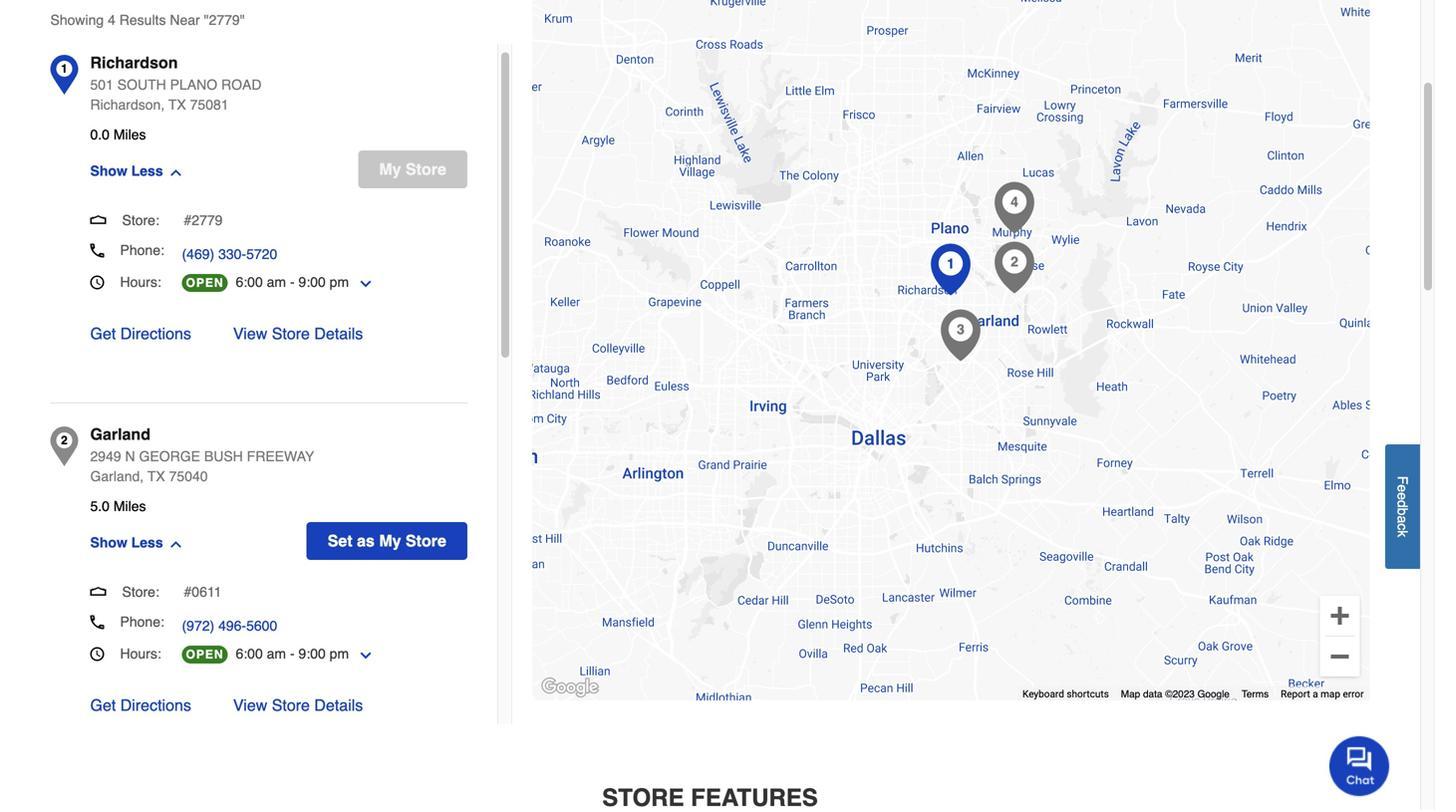 Task type: vqa. For each thing, say whether or not it's contained in the screenshot.
"Hard"
no



Task type: locate. For each thing, give the bounding box(es) containing it.
pm for my store
[[330, 274, 349, 290]]

0 vertical spatial hours
[[120, 274, 157, 290]]

show
[[90, 163, 127, 179], [90, 535, 127, 551]]

store inside 'button'
[[406, 532, 446, 550]]

my inside 'button'
[[379, 532, 401, 550]]

directions down (469)
[[120, 324, 191, 343]]

less
[[131, 163, 163, 179], [131, 535, 163, 551]]

0 vertical spatial view store details
[[233, 324, 363, 343]]

hours : right history image
[[120, 274, 161, 290]]

0 vertical spatial tx
[[168, 97, 186, 113]]

1 my from the top
[[379, 160, 401, 178]]

pagoda image for garland
[[90, 584, 106, 600]]

view store details down '5600'
[[233, 696, 363, 715]]

75040
[[169, 468, 208, 484]]

view store details link down 5720
[[233, 322, 363, 346]]

get directions link down history icon
[[90, 694, 191, 718]]

less down 0.0 miles
[[131, 163, 163, 179]]

get directions link for garland
[[90, 694, 191, 718]]

0 vertical spatial 2
[[1011, 254, 1019, 270]]

a up k
[[1395, 516, 1411, 523]]

1 pm from the top
[[330, 274, 349, 290]]

1 phone: from the top
[[120, 242, 164, 258]]

1 - from the top
[[290, 274, 295, 290]]

1 vertical spatial 2
[[61, 434, 68, 448]]

history image
[[90, 276, 104, 290]]

a
[[1395, 516, 1411, 523], [1313, 688, 1318, 700]]

south
[[117, 77, 166, 93]]

: right history image
[[157, 274, 161, 290]]

freeway
[[247, 449, 314, 465]]

2 my from the top
[[379, 532, 401, 550]]

show down 0.0
[[90, 163, 127, 179]]

plano
[[170, 77, 217, 93]]

1 vertical spatial 9:00
[[299, 646, 326, 662]]

6:00 am - 9:00 pm for my store
[[236, 274, 349, 290]]

open
[[186, 276, 224, 290], [186, 648, 224, 662]]

: for richardson
[[157, 274, 161, 290]]

miles right 0.0
[[113, 127, 146, 143]]

1 store: from the top
[[122, 212, 159, 228]]

-
[[290, 274, 295, 290], [290, 646, 295, 662]]

#2779
[[184, 212, 223, 228]]

map data ©2023 google
[[1121, 689, 1230, 700]]

1 vertical spatial open
[[186, 648, 224, 662]]

4 inside map region
[[1011, 194, 1019, 210]]

open down '(972)'
[[186, 648, 224, 662]]

view down 5720
[[233, 324, 267, 343]]

view store details down 5720
[[233, 324, 363, 343]]

1 vertical spatial phone:
[[120, 614, 164, 630]]

1 horizontal spatial 1
[[947, 256, 955, 272]]

show down 5.0
[[90, 535, 127, 551]]

2 open from the top
[[186, 648, 224, 662]]

pagoda image up phone icon
[[90, 212, 106, 228]]

pagoda image for richardson
[[90, 212, 106, 228]]

6:00 down '5600'
[[236, 646, 263, 662]]

1 hours : from the top
[[120, 274, 161, 290]]

0 vertical spatial 6:00
[[236, 274, 263, 290]]

0 vertical spatial show less
[[90, 163, 163, 179]]

tx inside garland 2949 n george bush freeway garland, tx 75040
[[147, 468, 165, 484]]

2 : from the top
[[157, 646, 161, 662]]

2 details from the top
[[314, 696, 363, 715]]

1 horizontal spatial a
[[1395, 516, 1411, 523]]

2 pagoda image from the top
[[90, 584, 106, 600]]

: right history icon
[[157, 646, 161, 662]]

keyboard shortcuts button
[[1023, 687, 1109, 701]]

store: left #0611
[[122, 584, 159, 600]]

1 details from the top
[[314, 324, 363, 343]]

2 down 4 image
[[1011, 254, 1019, 270]]

less down 5.0 miles
[[131, 535, 163, 551]]

0 vertical spatial miles
[[113, 127, 146, 143]]

6:00 am - 9:00 pm
[[236, 274, 349, 290], [236, 646, 349, 662]]

1 vertical spatial hours
[[120, 646, 157, 662]]

0 vertical spatial less
[[131, 163, 163, 179]]

2 show less from the top
[[90, 535, 163, 551]]

2 hours from the top
[[120, 646, 157, 662]]

2 view store details from the top
[[233, 696, 363, 715]]

hours
[[120, 274, 157, 290], [120, 646, 157, 662]]

0 vertical spatial :
[[157, 274, 161, 290]]

1 vertical spatial my
[[379, 532, 401, 550]]

:
[[157, 274, 161, 290], [157, 646, 161, 662]]

2 get directions link from the top
[[90, 694, 191, 718]]

pagoda image up phone image
[[90, 584, 106, 600]]

1 view store details link from the top
[[233, 322, 363, 346]]

1 horizontal spatial tx
[[168, 97, 186, 113]]

1 left 2 image
[[947, 256, 955, 272]]

get down history icon
[[90, 696, 116, 715]]

get directions down history icon
[[90, 696, 191, 715]]

b
[[1395, 508, 1411, 516]]

1 6:00 am - 9:00 pm from the top
[[236, 274, 349, 290]]

report a map error link
[[1281, 688, 1364, 700]]

1 vertical spatial get directions
[[90, 696, 191, 715]]

1 pagoda image from the top
[[90, 212, 106, 228]]

a left map
[[1313, 688, 1318, 700]]

miles right 5.0
[[113, 498, 146, 514]]

view for set
[[233, 696, 267, 715]]

2 am from the top
[[267, 646, 286, 662]]

5.0 miles
[[90, 498, 146, 514]]

0 horizontal spatial tx
[[147, 468, 165, 484]]

1 less from the top
[[131, 163, 163, 179]]

0 vertical spatial view store details link
[[233, 322, 363, 346]]

1 vertical spatial details
[[314, 696, 363, 715]]

store inside button
[[406, 160, 446, 178]]

pm for set as my store
[[330, 646, 349, 662]]

(469)
[[182, 246, 214, 262]]

1 vertical spatial tx
[[147, 468, 165, 484]]

0 vertical spatial hours :
[[120, 274, 161, 290]]

1 vertical spatial 1
[[947, 256, 955, 272]]

"2779"
[[204, 12, 245, 28]]

show less down 5.0 miles
[[90, 535, 163, 551]]

shortcuts
[[1067, 688, 1109, 700]]

- for set as my store
[[290, 646, 295, 662]]

store:
[[122, 212, 159, 228], [122, 584, 159, 600]]

1 vertical spatial directions
[[120, 696, 191, 715]]

view for my
[[233, 324, 267, 343]]

get directions down history image
[[90, 324, 191, 343]]

phone image
[[90, 244, 104, 258]]

e
[[1395, 485, 1411, 492], [1395, 492, 1411, 500]]

2 hours : from the top
[[120, 646, 161, 662]]

2 pm from the top
[[330, 646, 349, 662]]

near
[[170, 12, 200, 28]]

1 9:00 from the top
[[299, 274, 326, 290]]

view store details link for my
[[233, 322, 363, 346]]

1 down the showing
[[61, 62, 68, 76]]

am for my store
[[267, 274, 286, 290]]

2 phone: from the top
[[120, 614, 164, 630]]

1 vertical spatial 6:00
[[236, 646, 263, 662]]

0 vertical spatial get directions link
[[90, 322, 191, 346]]

get down history image
[[90, 324, 116, 343]]

details
[[314, 324, 363, 343], [314, 696, 363, 715]]

(469) 330-5720 link
[[182, 244, 277, 264]]

0 vertical spatial directions
[[120, 324, 191, 343]]

1 vertical spatial less
[[131, 535, 163, 551]]

hours right history icon
[[120, 646, 157, 662]]

1
[[61, 62, 68, 76], [947, 256, 955, 272]]

get directions link for richardson
[[90, 322, 191, 346]]

1 vertical spatial get directions link
[[90, 694, 191, 718]]

showing                                      4                                     results near "2779"
[[50, 12, 245, 28]]

am down '5600'
[[267, 646, 286, 662]]

phone: right phone icon
[[120, 242, 164, 258]]

as
[[357, 532, 375, 550]]

view store details for set
[[233, 696, 363, 715]]

4 left results
[[108, 12, 116, 28]]

6:00 am - 9:00 pm down 5720
[[236, 274, 349, 290]]

0 vertical spatial store:
[[122, 212, 159, 228]]

6:00
[[236, 274, 263, 290], [236, 646, 263, 662]]

1 vertical spatial show
[[90, 535, 127, 551]]

hours right history image
[[120, 274, 157, 290]]

0 vertical spatial 4
[[108, 12, 116, 28]]

0 vertical spatial 1
[[61, 62, 68, 76]]

view store details link
[[233, 322, 363, 346], [233, 694, 363, 718]]

details for set as my store
[[314, 696, 363, 715]]

1 miles from the top
[[113, 127, 146, 143]]

phone: right phone image
[[120, 614, 164, 630]]

4 up 2 image
[[1011, 194, 1019, 210]]

keyboard shortcuts
[[1023, 688, 1109, 700]]

results
[[119, 12, 166, 28]]

richardson
[[90, 53, 178, 72]]

f
[[1395, 476, 1411, 485]]

store for my store button
[[406, 160, 446, 178]]

1 vertical spatial view
[[233, 696, 267, 715]]

pagoda image
[[90, 212, 106, 228], [90, 584, 106, 600]]

miles
[[113, 127, 146, 143], [113, 498, 146, 514]]

1 vertical spatial show less
[[90, 535, 163, 551]]

2 view store details link from the top
[[233, 694, 363, 718]]

1 vertical spatial pm
[[330, 646, 349, 662]]

2 e from the top
[[1395, 492, 1411, 500]]

1 vertical spatial pagoda image
[[90, 584, 106, 600]]

0 vertical spatial 6:00 am - 9:00 pm
[[236, 274, 349, 290]]

9:00 for my
[[299, 274, 326, 290]]

2 less from the top
[[131, 535, 163, 551]]

phone image
[[90, 616, 104, 629]]

george
[[139, 449, 200, 465]]

0 vertical spatial open
[[186, 276, 224, 290]]

: for garland
[[157, 646, 161, 662]]

1 vertical spatial miles
[[113, 498, 146, 514]]

75081
[[190, 97, 229, 113]]

google
[[1198, 689, 1230, 700]]

keyboard
[[1023, 688, 1064, 700]]

am down 5720
[[267, 274, 286, 290]]

map
[[1321, 688, 1341, 700]]

1 : from the top
[[157, 274, 161, 290]]

view store details link down '5600'
[[233, 694, 363, 718]]

hours : right history icon
[[120, 646, 161, 662]]

richardson,
[[90, 97, 165, 113]]

tx down george
[[147, 468, 165, 484]]

9:00
[[299, 274, 326, 290], [299, 646, 326, 662]]

am
[[267, 274, 286, 290], [267, 646, 286, 662]]

tx down plano
[[168, 97, 186, 113]]

0 vertical spatial view
[[233, 324, 267, 343]]

1 6:00 from the top
[[236, 274, 263, 290]]

2 9:00 from the top
[[299, 646, 326, 662]]

0 vertical spatial pm
[[330, 274, 349, 290]]

store for "view store details" link related to set
[[272, 696, 310, 715]]

show less for garland
[[90, 535, 163, 551]]

1 vertical spatial get
[[90, 696, 116, 715]]

show for richardson
[[90, 163, 127, 179]]

store: left #2779
[[122, 212, 159, 228]]

1 e from the top
[[1395, 485, 1411, 492]]

view
[[233, 324, 267, 343], [233, 696, 267, 715]]

0 vertical spatial phone:
[[120, 242, 164, 258]]

d
[[1395, 500, 1411, 508]]

hours for richardson
[[120, 274, 157, 290]]

get directions link down history image
[[90, 322, 191, 346]]

my inside button
[[379, 160, 401, 178]]

history image
[[90, 647, 104, 661]]

2 get from the top
[[90, 696, 116, 715]]

0 vertical spatial am
[[267, 274, 286, 290]]

1 vertical spatial a
[[1313, 688, 1318, 700]]

2 directions from the top
[[120, 696, 191, 715]]

1 show from the top
[[90, 163, 127, 179]]

1 open from the top
[[186, 276, 224, 290]]

1 vertical spatial :
[[157, 646, 161, 662]]

1 vertical spatial am
[[267, 646, 286, 662]]

open down (469)
[[186, 276, 224, 290]]

1 vertical spatial hours :
[[120, 646, 161, 662]]

0 vertical spatial get directions
[[90, 324, 191, 343]]

f e e d b a c k
[[1395, 476, 1411, 537]]

store: for garland
[[122, 584, 159, 600]]

2 - from the top
[[290, 646, 295, 662]]

1 directions from the top
[[120, 324, 191, 343]]

0 vertical spatial show
[[90, 163, 127, 179]]

show less
[[90, 163, 163, 179], [90, 535, 163, 551]]

directions
[[120, 324, 191, 343], [120, 696, 191, 715]]

1 get from the top
[[90, 324, 116, 343]]

0 vertical spatial pagoda image
[[90, 212, 106, 228]]

get directions
[[90, 324, 191, 343], [90, 696, 191, 715]]

1 get directions link from the top
[[90, 322, 191, 346]]

0 vertical spatial a
[[1395, 516, 1411, 523]]

e up d
[[1395, 485, 1411, 492]]

my store button
[[358, 151, 467, 188]]

view down '5600'
[[233, 696, 267, 715]]

1 vertical spatial -
[[290, 646, 295, 662]]

show less down 0.0 miles
[[90, 163, 163, 179]]

pm
[[330, 274, 349, 290], [330, 646, 349, 662]]

1 vertical spatial store:
[[122, 584, 159, 600]]

2 6:00 from the top
[[236, 646, 263, 662]]

get
[[90, 324, 116, 343], [90, 696, 116, 715]]

0 vertical spatial my
[[379, 160, 401, 178]]

2 get directions from the top
[[90, 696, 191, 715]]

(469) 330-5720
[[182, 246, 277, 262]]

phone:
[[120, 242, 164, 258], [120, 614, 164, 630]]

e up b
[[1395, 492, 1411, 500]]

2 left "garland" link at the left
[[61, 434, 68, 448]]

0 vertical spatial details
[[314, 324, 363, 343]]

2 show from the top
[[90, 535, 127, 551]]

1 vertical spatial 4
[[1011, 194, 1019, 210]]

1 get directions from the top
[[90, 324, 191, 343]]

2 store: from the top
[[122, 584, 159, 600]]

6:00 down 5720
[[236, 274, 263, 290]]

0 vertical spatial 9:00
[[299, 274, 326, 290]]

1 view store details from the top
[[233, 324, 363, 343]]

view store details
[[233, 324, 363, 343], [233, 696, 363, 715]]

1 hours from the top
[[120, 274, 157, 290]]

1 vertical spatial 6:00 am - 9:00 pm
[[236, 646, 349, 662]]

2
[[1011, 254, 1019, 270], [61, 434, 68, 448]]

get directions link
[[90, 322, 191, 346], [90, 694, 191, 718]]

6:00 for set as my store
[[236, 646, 263, 662]]

5720
[[246, 246, 277, 262]]

garland
[[90, 425, 150, 444]]

1 horizontal spatial 2
[[1011, 254, 1019, 270]]

my
[[379, 160, 401, 178], [379, 532, 401, 550]]

error
[[1343, 688, 1364, 700]]

0 horizontal spatial 1
[[61, 62, 68, 76]]

4
[[108, 12, 116, 28], [1011, 194, 1019, 210]]

1 am from the top
[[267, 274, 286, 290]]

1 show less from the top
[[90, 163, 163, 179]]

0.0 miles
[[90, 127, 146, 143]]

2 view from the top
[[233, 696, 267, 715]]

view store details for my
[[233, 324, 363, 343]]

6:00 am - 9:00 pm down '5600'
[[236, 646, 349, 662]]

store
[[406, 160, 446, 178], [272, 324, 310, 343], [406, 532, 446, 550], [272, 696, 310, 715]]

0 vertical spatial -
[[290, 274, 295, 290]]

2 miles from the top
[[113, 498, 146, 514]]

2 image
[[995, 242, 1035, 294]]

0 vertical spatial get
[[90, 324, 116, 343]]

chat invite button image
[[1330, 736, 1391, 796]]

hours :
[[120, 274, 161, 290], [120, 646, 161, 662]]

2 6:00 am - 9:00 pm from the top
[[236, 646, 349, 662]]

3 image
[[941, 310, 981, 361]]

1 view from the top
[[233, 324, 267, 343]]

tx
[[168, 97, 186, 113], [147, 468, 165, 484]]

1 vertical spatial view store details link
[[233, 694, 363, 718]]

directions down '(972)'
[[120, 696, 191, 715]]

1 horizontal spatial 4
[[1011, 194, 1019, 210]]

1 vertical spatial view store details
[[233, 696, 363, 715]]



Task type: describe. For each thing, give the bounding box(es) containing it.
1 image
[[931, 244, 971, 296]]

bush
[[204, 449, 243, 465]]

less for richardson
[[131, 163, 163, 179]]

0 horizontal spatial a
[[1313, 688, 1318, 700]]

2949
[[90, 449, 121, 465]]

data
[[1143, 689, 1163, 700]]

show for garland
[[90, 535, 127, 551]]

less for garland
[[131, 535, 163, 551]]

report a map error
[[1281, 688, 1364, 700]]

get for garland
[[90, 696, 116, 715]]

f e e d b a c k button
[[1386, 444, 1420, 569]]

a inside button
[[1395, 516, 1411, 523]]

9:00 for set
[[299, 646, 326, 662]]

3
[[957, 321, 965, 337]]

(972) 496-5600
[[182, 618, 277, 634]]

6:00 for my store
[[236, 274, 263, 290]]

1 inside map region
[[947, 256, 955, 272]]

am for set as my store
[[267, 646, 286, 662]]

report
[[1281, 688, 1311, 700]]

map
[[1121, 689, 1141, 700]]

#0611
[[184, 584, 222, 600]]

tx inside richardson 501 south plano road richardson, tx 75081
[[168, 97, 186, 113]]

496-
[[218, 618, 246, 634]]

4 image
[[995, 182, 1035, 234]]

garland link
[[90, 423, 150, 447]]

miles for richardson
[[113, 127, 146, 143]]

(972)
[[182, 618, 214, 634]]

©2023
[[1165, 689, 1195, 700]]

set as my store button
[[307, 522, 467, 560]]

set
[[328, 532, 353, 550]]

richardson link
[[90, 51, 178, 75]]

directions for set as my store
[[120, 696, 191, 715]]

google image
[[537, 675, 603, 701]]

0 horizontal spatial 2
[[61, 434, 68, 448]]

- for my store
[[290, 274, 295, 290]]

details for my store
[[314, 324, 363, 343]]

map region
[[454, 0, 1435, 810]]

0 horizontal spatial 4
[[108, 12, 116, 28]]

c
[[1395, 523, 1411, 530]]

6:00 am - 9:00 pm for set as my store
[[236, 646, 349, 662]]

hours : for richardson
[[120, 274, 161, 290]]

hours : for garland
[[120, 646, 161, 662]]

garland,
[[90, 468, 144, 484]]

k
[[1395, 530, 1411, 537]]

store for my's "view store details" link
[[272, 324, 310, 343]]

terms
[[1242, 689, 1269, 700]]

road
[[221, 77, 262, 93]]

501
[[90, 77, 113, 93]]

get for richardson
[[90, 324, 116, 343]]

richardson 501 south plano road richardson, tx 75081
[[90, 53, 262, 113]]

get directions for richardson
[[90, 324, 191, 343]]

phone: for garland
[[120, 614, 164, 630]]

get directions for garland
[[90, 696, 191, 715]]

open for set as my store
[[186, 648, 224, 662]]

miles for garland
[[113, 498, 146, 514]]

show less for richardson
[[90, 163, 163, 179]]

open for my store
[[186, 276, 224, 290]]

0.0
[[90, 127, 110, 143]]

5.0
[[90, 498, 110, 514]]

330-
[[218, 246, 246, 262]]

(972) 496-5600 link
[[182, 616, 277, 636]]

showing
[[50, 12, 104, 28]]

n
[[125, 449, 135, 465]]

phone: for richardson
[[120, 242, 164, 258]]

store: for richardson
[[122, 212, 159, 228]]

set as my store
[[328, 532, 446, 550]]

hours for garland
[[120, 646, 157, 662]]

terms link
[[1242, 689, 1269, 700]]

my store
[[379, 160, 446, 178]]

view store details link for set
[[233, 694, 363, 718]]

garland 2949 n george bush freeway garland, tx 75040
[[90, 425, 314, 484]]

5600
[[246, 618, 277, 634]]

2 inside map region
[[1011, 254, 1019, 270]]

directions for my store
[[120, 324, 191, 343]]



